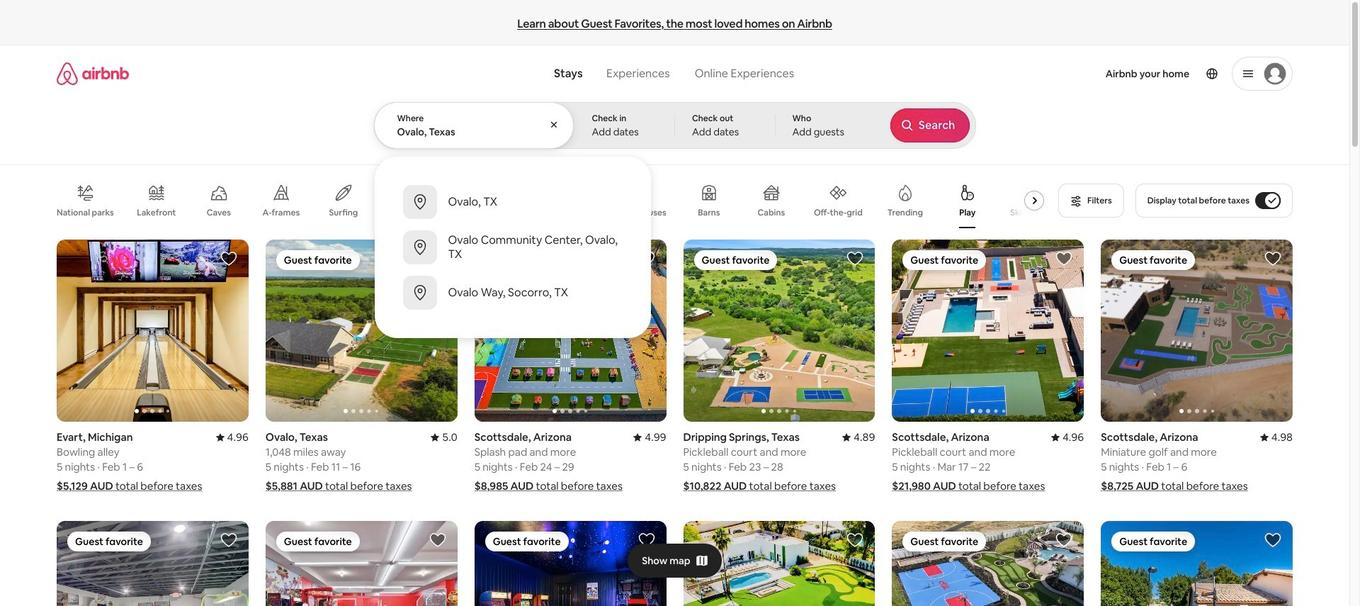 Task type: describe. For each thing, give the bounding box(es) containing it.
5.0 out of 5 average rating image
[[431, 430, 458, 444]]

add to wishlist: tracy, california image
[[1056, 532, 1073, 549]]

1 horizontal spatial add to wishlist: scottsdale, arizona image
[[1265, 532, 1282, 549]]

search suggestions list box
[[375, 168, 651, 327]]

4.96 out of 5 average rating image for the leftmost add to wishlist: scottsdale, arizona icon
[[1052, 430, 1085, 444]]

what can we help you find? tab list
[[543, 58, 682, 89]]

profile element
[[817, 45, 1294, 102]]

add to wishlist: scottsdale, arizona image for 4.99 out of 5 average rating icon
[[638, 250, 655, 267]]

add to wishlist: dripping springs, texas image
[[847, 250, 864, 267]]



Task type: locate. For each thing, give the bounding box(es) containing it.
group
[[57, 173, 1051, 228], [57, 240, 249, 422], [266, 240, 458, 422], [475, 240, 667, 422], [684, 240, 876, 422], [893, 240, 1277, 422], [1102, 240, 1294, 422], [57, 521, 249, 606], [266, 521, 458, 606], [475, 521, 667, 606], [684, 521, 876, 606], [893, 521, 1085, 606], [1102, 521, 1294, 606]]

0 horizontal spatial add to wishlist: scottsdale, arizona image
[[1056, 250, 1073, 267]]

1 add to wishlist: scottsdale, arizona image from the left
[[638, 250, 655, 267]]

0 horizontal spatial 4.96 out of 5 average rating image
[[216, 430, 249, 444]]

2 option from the top
[[375, 225, 651, 270]]

4.96 out of 5 average rating image for add to wishlist: evart, michigan 'image'
[[216, 430, 249, 444]]

1 vertical spatial add to wishlist: scottsdale, arizona image
[[1265, 532, 1282, 549]]

add to wishlist: markesan, wisconsin image
[[220, 532, 237, 549]]

1 horizontal spatial 4.96 out of 5 average rating image
[[1052, 430, 1085, 444]]

add to wishlist: chicago, illinois image
[[429, 532, 446, 549]]

add to wishlist: scottsdale, arizona image for 4.98 out of 5 average rating icon
[[1265, 250, 1282, 267]]

4.89 out of 5 average rating image
[[843, 430, 876, 444]]

add to wishlist: evart, michigan image
[[220, 250, 237, 267]]

2 add to wishlist: scottsdale, arizona image from the left
[[1265, 250, 1282, 267]]

add to wishlist: ahwahnee, california image
[[638, 532, 655, 549]]

1 horizontal spatial add to wishlist: scottsdale, arizona image
[[1265, 250, 1282, 267]]

4.98 out of 5 average rating image
[[1261, 430, 1294, 444]]

Search destinations search field
[[397, 125, 552, 138]]

add to wishlist: ovalo, texas image
[[429, 250, 446, 267]]

option
[[375, 179, 651, 225], [375, 225, 651, 270], [375, 270, 651, 315]]

add to wishlist: paradise valley, arizona image
[[847, 532, 864, 549]]

None search field
[[374, 45, 976, 338]]

tab panel
[[374, 102, 976, 338]]

add to wishlist: scottsdale, arizona image
[[1056, 250, 1073, 267], [1265, 532, 1282, 549]]

0 vertical spatial add to wishlist: scottsdale, arizona image
[[1056, 250, 1073, 267]]

1 option from the top
[[375, 179, 651, 225]]

1 4.96 out of 5 average rating image from the left
[[216, 430, 249, 444]]

add to wishlist: scottsdale, arizona image
[[638, 250, 655, 267], [1265, 250, 1282, 267]]

4.99 out of 5 average rating image
[[634, 430, 667, 444]]

3 option from the top
[[375, 270, 651, 315]]

0 horizontal spatial add to wishlist: scottsdale, arizona image
[[638, 250, 655, 267]]

2 4.96 out of 5 average rating image from the left
[[1052, 430, 1085, 444]]

4.96 out of 5 average rating image
[[216, 430, 249, 444], [1052, 430, 1085, 444]]



Task type: vqa. For each thing, say whether or not it's contained in the screenshot.
1st OPTION from the bottom
yes



